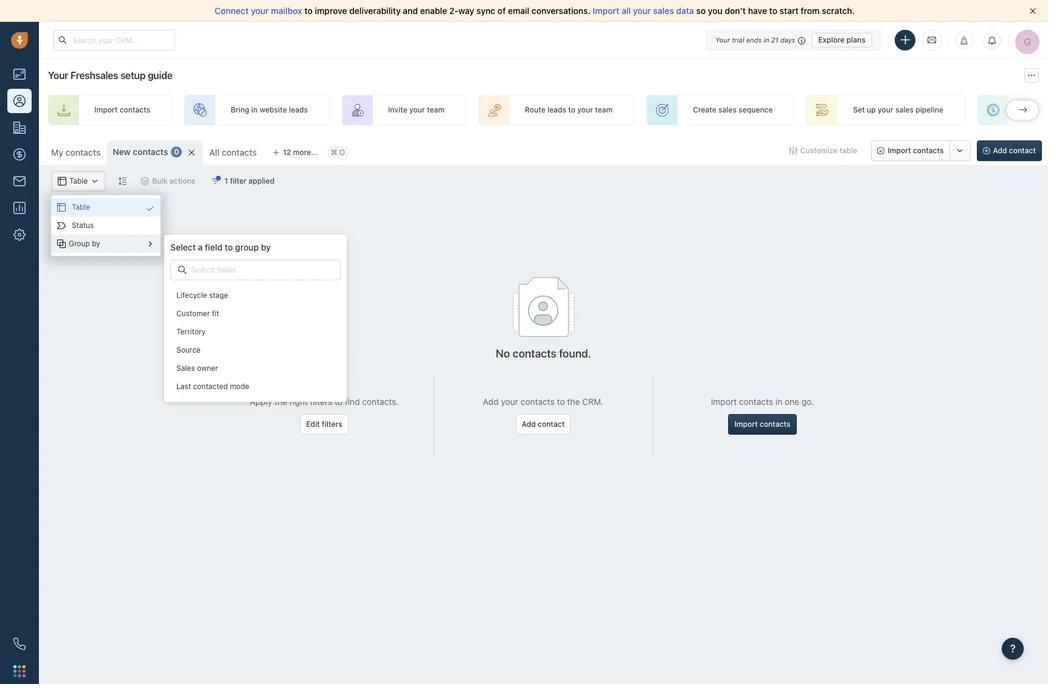 Task type: describe. For each thing, give the bounding box(es) containing it.
1 your from the left
[[251, 5, 269, 16]]

phone image
[[7, 633, 32, 657]]

improve
[[315, 5, 347, 16]]

sync
[[477, 5, 496, 16]]

select a field to group by menu
[[51, 195, 347, 402]]

lifecycle
[[177, 291, 207, 300]]

last
[[177, 383, 191, 392]]

explore plans
[[819, 35, 866, 44]]

conversations.
[[532, 5, 591, 16]]

1 horizontal spatial by
[[261, 242, 271, 253]]

table
[[72, 203, 90, 212]]

of
[[498, 5, 506, 16]]

have
[[749, 5, 768, 16]]

container_wx8msf4aqz5i3rn1 image up group by menu item
[[146, 205, 155, 213]]

shade muted image
[[796, 35, 806, 45]]

contacted
[[193, 383, 228, 392]]

to for by
[[225, 242, 233, 253]]

fit
[[212, 310, 219, 319]]

container_wx8msf4aqz5i3rn1 image for table
[[57, 203, 66, 212]]

group
[[235, 242, 259, 253]]

mode
[[230, 383, 249, 392]]

territory
[[177, 328, 206, 337]]

freshworks switcher image
[[13, 666, 26, 678]]

stage
[[209, 291, 228, 300]]

lifecycle stage
[[177, 291, 228, 300]]

don't
[[725, 5, 746, 16]]

sales
[[177, 364, 195, 373]]

sales
[[654, 5, 674, 16]]

you
[[709, 5, 723, 16]]

select
[[170, 242, 196, 253]]

import all your sales data link
[[593, 5, 697, 16]]

connect your mailbox link
[[215, 5, 305, 16]]

2 horizontal spatial container_wx8msf4aqz5i3rn1 image
[[178, 266, 187, 275]]

1 horizontal spatial container_wx8msf4aqz5i3rn1 image
[[146, 240, 155, 248]]

group
[[69, 240, 90, 249]]

2 horizontal spatial to
[[770, 5, 778, 16]]

enable
[[421, 5, 447, 16]]

container_wx8msf4aqz5i3rn1 image for status
[[57, 222, 66, 230]]

Search fields field
[[190, 264, 273, 276]]



Task type: vqa. For each thing, say whether or not it's contained in the screenshot.
activity
no



Task type: locate. For each thing, give the bounding box(es) containing it.
your
[[251, 5, 269, 16], [634, 5, 651, 16]]

to right field
[[225, 242, 233, 253]]

2-
[[450, 5, 459, 16]]

0 horizontal spatial to
[[225, 242, 233, 253]]

your left mailbox
[[251, 5, 269, 16]]

container_wx8msf4aqz5i3rn1 image left the group
[[57, 240, 66, 248]]

1 horizontal spatial to
[[305, 5, 313, 16]]

mailbox
[[271, 5, 302, 16]]

a
[[198, 242, 203, 253]]

container_wx8msf4aqz5i3rn1 image left status
[[57, 222, 66, 230]]

group by menu item
[[51, 235, 161, 253]]

to left start
[[770, 5, 778, 16]]

0 horizontal spatial by
[[92, 240, 100, 249]]

and
[[403, 5, 418, 16]]

Search your CRM... text field
[[54, 30, 175, 51]]

group by
[[69, 240, 100, 249]]

from
[[801, 5, 820, 16]]

last contacted mode
[[177, 383, 249, 392]]

by inside menu item
[[92, 240, 100, 249]]

explore plans link
[[812, 33, 873, 47]]

2 your from the left
[[634, 5, 651, 16]]

0 horizontal spatial container_wx8msf4aqz5i3rn1 image
[[57, 240, 66, 248]]

field
[[205, 242, 223, 253]]

connect your mailbox to improve deliverability and enable 2-way sync of email conversations. import all your sales data so you don't have to start from scratch.
[[215, 5, 855, 16]]

container_wx8msf4aqz5i3rn1 image left select in the top left of the page
[[146, 240, 155, 248]]

all
[[622, 5, 631, 16]]

to right mailbox
[[305, 5, 313, 16]]

to for deliverability
[[305, 5, 313, 16]]

import
[[593, 5, 620, 16]]

connect
[[215, 5, 249, 16]]

select a field to group by
[[170, 242, 271, 253]]

deliverability
[[350, 5, 401, 16]]

customer
[[177, 310, 210, 319]]

email
[[508, 5, 530, 16]]

explore
[[819, 35, 845, 44]]

to
[[305, 5, 313, 16], [770, 5, 778, 16], [225, 242, 233, 253]]

container_wx8msf4aqz5i3rn1 image down select in the top left of the page
[[178, 266, 187, 275]]

way
[[459, 5, 475, 16]]

so
[[697, 5, 706, 16]]

by right the group
[[92, 240, 100, 249]]

by right the group at the left of the page
[[261, 242, 271, 253]]

status
[[72, 221, 94, 230]]

sales owner
[[177, 364, 218, 373]]

your right all
[[634, 5, 651, 16]]

source
[[177, 346, 201, 355]]

1 horizontal spatial your
[[634, 5, 651, 16]]

to inside menu
[[225, 242, 233, 253]]

plans
[[847, 35, 866, 44]]

start
[[780, 5, 799, 16]]

send email image
[[928, 35, 937, 45]]

container_wx8msf4aqz5i3rn1 image
[[57, 240, 66, 248], [146, 240, 155, 248], [178, 266, 187, 275]]

customer fit
[[177, 310, 219, 319]]

by
[[92, 240, 100, 249], [261, 242, 271, 253]]

0 horizontal spatial your
[[251, 5, 269, 16]]

container_wx8msf4aqz5i3rn1 image left table
[[57, 203, 66, 212]]

scratch.
[[823, 5, 855, 16]]

container_wx8msf4aqz5i3rn1 image
[[57, 203, 66, 212], [146, 205, 155, 213], [57, 222, 66, 230]]

data
[[677, 5, 695, 16]]

owner
[[197, 364, 218, 373]]



